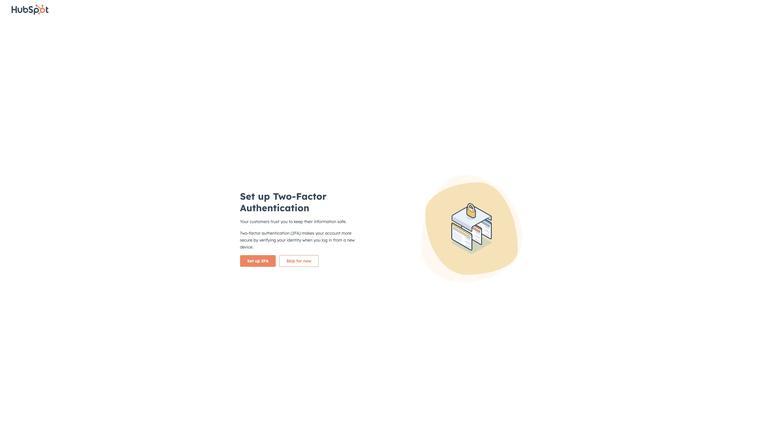 Task type: locate. For each thing, give the bounding box(es) containing it.
0 vertical spatial account
[[325, 231, 341, 236]]

set inside button
[[247, 259, 254, 264]]

0 vertical spatial and
[[417, 189, 423, 194]]

2 horizontal spatial of
[[292, 226, 295, 230]]

to down "enhanced" at the left top
[[322, 189, 325, 194]]

in inside two-factor authentication is an enhanced security measure. once enabled, you'll be required to give two types of identification when you log in to hubspot. security apps, such as google authenticator, and sms text message are supported.
[[318, 189, 321, 194]]

0 horizontal spatial log
[[272, 226, 277, 230]]

keep
[[294, 219, 303, 225]]

you down makes
[[314, 238, 321, 243]]

device.
[[240, 245, 253, 250]]

up up session
[[258, 191, 270, 202]]

active
[[359, 226, 369, 230]]

authentication inside two-factor authentication is an enhanced security measure. once enabled, you'll be required to give two types of identification when you log in to hubspot. security apps, such as google authenticator, and sms text message are supported.
[[277, 184, 301, 189]]

you down log out of all sessions button
[[278, 226, 284, 230]]

0 vertical spatial of
[[269, 189, 272, 194]]

text
[[259, 195, 265, 199]]

remove
[[290, 240, 308, 245]]

required
[[396, 184, 410, 189]]

and
[[417, 189, 423, 194], [314, 226, 320, 230]]

1 horizontal spatial in
[[329, 238, 332, 243]]

delete
[[264, 252, 274, 257]]

message
[[266, 195, 281, 199]]

0 horizontal spatial of
[[269, 189, 272, 194]]

log
[[259, 220, 266, 225]]

authentication for (2fa)
[[262, 231, 290, 236]]

set left 2fa
[[247, 259, 254, 264]]

new
[[347, 238, 355, 243]]

two-factor authentication is an enhanced security measure. once enabled, you'll be required to give two types of identification when you log in to hubspot. security apps, such as google authenticator, and sms text message are supported.
[[259, 184, 431, 199]]

all
[[281, 220, 287, 225]]

two- inside set up two-factor authentication
[[273, 191, 296, 202]]

2 horizontal spatial log
[[322, 238, 328, 243]]

1 horizontal spatial factor
[[266, 184, 276, 189]]

two- for is
[[259, 184, 266, 189]]

factor for two-factor authentication is an enhanced security measure. once enabled, you'll be required to give two types of identification when you log in to hubspot. security apps, such as google authenticator, and sms text message are supported.
[[266, 184, 276, 189]]

authentication up identification
[[277, 184, 301, 189]]

1 vertical spatial set
[[247, 259, 254, 264]]

factor up types
[[266, 184, 276, 189]]

once
[[358, 184, 366, 189]]

2 vertical spatial two-
[[240, 231, 249, 236]]

and down information
[[314, 226, 320, 230]]

factor inside two-factor authentication is an enhanced security measure. once enabled, you'll be required to give two types of identification when you log in to hubspot. security apps, such as google authenticator, and sms text message are supported.
[[266, 184, 276, 189]]

enhanced
[[311, 184, 327, 189]]

1 vertical spatial your
[[277, 238, 286, 243]]

your down log out of all sessions this will log you out of all devices and sessions, including this active one.
[[316, 231, 324, 236]]

1 vertical spatial of
[[276, 220, 280, 225]]

more
[[342, 231, 352, 236]]

1 vertical spatial account
[[289, 252, 302, 257]]

factor inside two-factor authentication (2fa) makes your account more secure by verifying your identity when you log in from a new device.
[[249, 231, 261, 236]]

your
[[316, 231, 324, 236], [277, 238, 286, 243]]

1 horizontal spatial two-
[[259, 184, 266, 189]]

log inside log out of all sessions this will log you out of all devices and sessions, including this active one.
[[272, 226, 277, 230]]

1 vertical spatial up
[[255, 259, 260, 264]]

log down the sessions,
[[322, 238, 328, 243]]

set left the text
[[240, 191, 255, 202]]

1 vertical spatial to
[[322, 189, 325, 194]]

0 horizontal spatial and
[[314, 226, 320, 230]]

is
[[302, 184, 305, 189]]

0 vertical spatial your
[[316, 231, 324, 236]]

authentication inside two-factor authentication (2fa) makes your account more secure by verifying your identity when you log in from a new device.
[[262, 231, 290, 236]]

0 horizontal spatial two-
[[240, 231, 249, 236]]

you inside log out of all sessions this will log you out of all devices and sessions, including this active one.
[[278, 226, 284, 230]]

information
[[314, 219, 336, 225]]

of up message
[[269, 189, 272, 194]]

0 horizontal spatial your
[[277, 238, 286, 243]]

and inside two-factor authentication is an enhanced security measure. once enabled, you'll be required to give two types of identification when you log in to hubspot. security apps, such as google authenticator, and sms text message are supported.
[[417, 189, 423, 194]]

you'll
[[382, 184, 390, 189]]

authentication
[[277, 184, 301, 189], [262, 231, 290, 236]]

when
[[296, 189, 304, 194], [302, 238, 313, 243]]

log down "enhanced" at the left top
[[312, 189, 317, 194]]

be
[[391, 184, 395, 189]]

up inside set up two-factor authentication
[[258, 191, 270, 202]]

up for two-
[[258, 191, 270, 202]]

2 horizontal spatial two-
[[273, 191, 296, 202]]

up inside button
[[255, 259, 260, 264]]

0 vertical spatial set
[[240, 191, 255, 202]]

set for set up 2fa
[[247, 259, 254, 264]]

in
[[318, 189, 321, 194], [329, 238, 332, 243]]

factor
[[266, 184, 276, 189], [249, 231, 261, 236]]

2 horizontal spatial to
[[411, 184, 414, 189]]

1 vertical spatial authentication
[[262, 231, 290, 236]]

1 vertical spatial in
[[329, 238, 332, 243]]

0 horizontal spatial factor
[[249, 231, 261, 236]]

0 horizontal spatial account
[[289, 252, 302, 257]]

account
[[325, 231, 341, 236], [289, 252, 302, 257]]

one.
[[370, 226, 377, 230]]

1 horizontal spatial and
[[417, 189, 423, 194]]

1 horizontal spatial account
[[325, 231, 341, 236]]

you down an
[[305, 189, 311, 194]]

two- inside two-factor authentication (2fa) makes your account more secure by verifying your identity when you log in from a new device.
[[240, 231, 249, 236]]

1 horizontal spatial to
[[322, 189, 325, 194]]

your left identity
[[277, 238, 286, 243]]

my
[[275, 252, 280, 257]]

a
[[344, 238, 346, 243]]

trust
[[271, 219, 280, 225]]

factor for two-factor authentication (2fa) makes your account more secure by verifying your identity when you log in from a new device.
[[249, 231, 261, 236]]

in left from
[[329, 238, 332, 243]]

1 vertical spatial and
[[314, 226, 320, 230]]

for
[[296, 259, 302, 264]]

and down give
[[417, 189, 423, 194]]

1 horizontal spatial your
[[316, 231, 324, 236]]

when up supported.
[[296, 189, 304, 194]]

log out of all sessions this will log you out of all devices and sessions, including this active one.
[[259, 220, 377, 230]]

reset
[[277, 208, 290, 214]]

1 vertical spatial when
[[302, 238, 313, 243]]

when down makes
[[302, 238, 313, 243]]

up left 2fa
[[255, 259, 260, 264]]

are
[[282, 195, 287, 199]]

0 horizontal spatial to
[[289, 219, 293, 225]]

of left all
[[292, 226, 295, 230]]

0 vertical spatial authentication
[[277, 184, 301, 189]]

supported.
[[288, 195, 306, 199]]

1 horizontal spatial log
[[312, 189, 317, 194]]

0 vertical spatial in
[[318, 189, 321, 194]]

0 horizontal spatial in
[[318, 189, 321, 194]]

safe.
[[338, 219, 347, 225]]

to left give
[[411, 184, 414, 189]]

up for 2fa
[[255, 259, 260, 264]]

you up out
[[281, 219, 288, 225]]

to
[[411, 184, 414, 189], [322, 189, 325, 194], [289, 219, 293, 225]]

1 vertical spatial log
[[272, 226, 277, 230]]

0 vertical spatial factor
[[266, 184, 276, 189]]

set inside set up two-factor authentication
[[240, 191, 255, 202]]

sessions
[[288, 220, 305, 225]]

0 vertical spatial when
[[296, 189, 304, 194]]

1 vertical spatial factor
[[249, 231, 261, 236]]

0 vertical spatial up
[[258, 191, 270, 202]]

to up out
[[289, 219, 293, 225]]

from
[[333, 238, 342, 243]]

identification
[[273, 189, 295, 194]]

authentication down will
[[262, 231, 290, 236]]

factor up by
[[249, 231, 261, 236]]

in down "enhanced" at the left top
[[318, 189, 321, 194]]

2 vertical spatial to
[[289, 219, 293, 225]]

set
[[240, 191, 255, 202], [247, 259, 254, 264]]

measure.
[[342, 184, 357, 189]]

up
[[258, 191, 270, 202], [255, 259, 260, 264]]

1 vertical spatial two-
[[273, 191, 296, 202]]

account down the sessions,
[[325, 231, 341, 236]]

out
[[285, 226, 291, 230]]

log down trust
[[272, 226, 277, 230]]

account up skip for now
[[289, 252, 302, 257]]

two-
[[259, 184, 266, 189], [273, 191, 296, 202], [240, 231, 249, 236]]

you
[[305, 189, 311, 194], [281, 219, 288, 225], [278, 226, 284, 230], [314, 238, 321, 243]]

verifying
[[259, 238, 276, 243]]

secure
[[240, 238, 253, 243]]

enabled,
[[367, 184, 381, 189]]

two- inside two-factor authentication is an enhanced security measure. once enabled, you'll be required to give two types of identification when you log in to hubspot. security apps, such as google authenticator, and sms text message are supported.
[[259, 184, 266, 189]]

out
[[268, 220, 275, 225]]

2 vertical spatial log
[[322, 238, 328, 243]]

0 vertical spatial two-
[[259, 184, 266, 189]]

log
[[312, 189, 317, 194], [272, 226, 277, 230], [322, 238, 328, 243]]

this
[[259, 226, 265, 230]]

0 vertical spatial log
[[312, 189, 317, 194]]

identity
[[287, 238, 301, 243]]

devices
[[301, 226, 313, 230]]

of
[[269, 189, 272, 194], [276, 220, 280, 225], [292, 226, 295, 230]]

of left "all"
[[276, 220, 280, 225]]



Task type: vqa. For each thing, say whether or not it's contained in the screenshot.
Search name, phone, email addresses, or company search box
no



Task type: describe. For each thing, give the bounding box(es) containing it.
makes
[[302, 231, 314, 236]]

set for set up two-factor authentication
[[240, 191, 255, 202]]

types
[[259, 189, 268, 194]]

security
[[343, 189, 356, 194]]

skip for now
[[287, 259, 312, 264]]

such
[[367, 189, 374, 194]]

an
[[306, 184, 310, 189]]

sms
[[424, 189, 431, 194]]

your customers trust you to keep their information safe.
[[240, 219, 347, 225]]

two-factor authentication (2fa) makes your account more secure by verifying your identity when you log in from a new device.
[[240, 231, 355, 250]]

will
[[266, 226, 271, 230]]

as
[[375, 189, 379, 194]]

when inside two-factor authentication is an enhanced security measure. once enabled, you'll be required to give two types of identification when you log in to hubspot. security apps, such as google authenticator, and sms text message are supported.
[[296, 189, 304, 194]]

log inside two-factor authentication is an enhanced security measure. once enabled, you'll be required to give two types of identification when you log in to hubspot. security apps, such as google authenticator, and sms text message are supported.
[[312, 189, 317, 194]]

all
[[296, 226, 300, 230]]

give
[[415, 184, 422, 189]]

0 vertical spatial to
[[411, 184, 414, 189]]

authenticator,
[[393, 189, 416, 194]]

session
[[259, 208, 276, 214]]

google
[[380, 189, 392, 194]]

log out of all sessions button
[[259, 219, 305, 226]]

1 horizontal spatial of
[[276, 220, 280, 225]]

permanently
[[259, 240, 288, 245]]

delete my user account
[[264, 252, 302, 257]]

customers
[[250, 219, 270, 225]]

hubspot image
[[9, 1, 16, 8]]

when inside two-factor authentication (2fa) makes your account more secure by verifying your identity when you log in from a new device.
[[302, 238, 313, 243]]

your
[[240, 219, 249, 225]]

session reset
[[259, 208, 290, 214]]

and inside log out of all sessions this will log you out of all devices and sessions, including this active one.
[[314, 226, 320, 230]]

set up 2fa button
[[240, 256, 276, 267]]

of inside two-factor authentication is an enhanced security measure. once enabled, you'll be required to give two types of identification when you log in to hubspot. security apps, such as google authenticator, and sms text message are supported.
[[269, 189, 272, 194]]

including
[[337, 226, 351, 230]]

by
[[254, 238, 258, 243]]

set up two-factor authentication
[[240, 191, 327, 214]]

you inside two-factor authentication (2fa) makes your account more secure by verifying your identity when you log in from a new device.
[[314, 238, 321, 243]]

user
[[281, 252, 288, 257]]

in inside two-factor authentication (2fa) makes your account more secure by verifying your identity when you log in from a new device.
[[329, 238, 332, 243]]

you inside two-factor authentication is an enhanced security measure. once enabled, you'll be required to give two types of identification when you log in to hubspot. security apps, such as google authenticator, and sms text message are supported.
[[305, 189, 311, 194]]

hubspot.
[[326, 189, 342, 194]]

(2fa)
[[291, 231, 301, 236]]

to inside set up two-factor authentication dialog
[[289, 219, 293, 225]]

two- for (2fa)
[[240, 231, 249, 236]]

factor
[[296, 191, 327, 202]]

two
[[423, 184, 429, 189]]

security
[[328, 184, 341, 189]]

account inside button
[[289, 252, 302, 257]]

apps,
[[357, 189, 366, 194]]

set up 2fa
[[247, 259, 269, 264]]

this
[[352, 226, 358, 230]]

2fa
[[261, 259, 269, 264]]

now
[[303, 259, 312, 264]]

2 vertical spatial of
[[292, 226, 295, 230]]

log inside two-factor authentication (2fa) makes your account more secure by verifying your identity when you log in from a new device.
[[322, 238, 328, 243]]

permanently remove
[[259, 240, 308, 245]]

set up two-factor authentication dialog
[[0, 0, 763, 442]]

sessions,
[[321, 226, 336, 230]]

authentication
[[240, 202, 310, 214]]

authentication for is
[[277, 184, 301, 189]]

skip
[[287, 259, 295, 264]]

skip for now button
[[279, 256, 319, 267]]

account inside two-factor authentication (2fa) makes your account more secure by verifying your identity when you log in from a new device.
[[325, 231, 341, 236]]

delete my user account button
[[259, 250, 307, 259]]

their
[[304, 219, 313, 225]]



